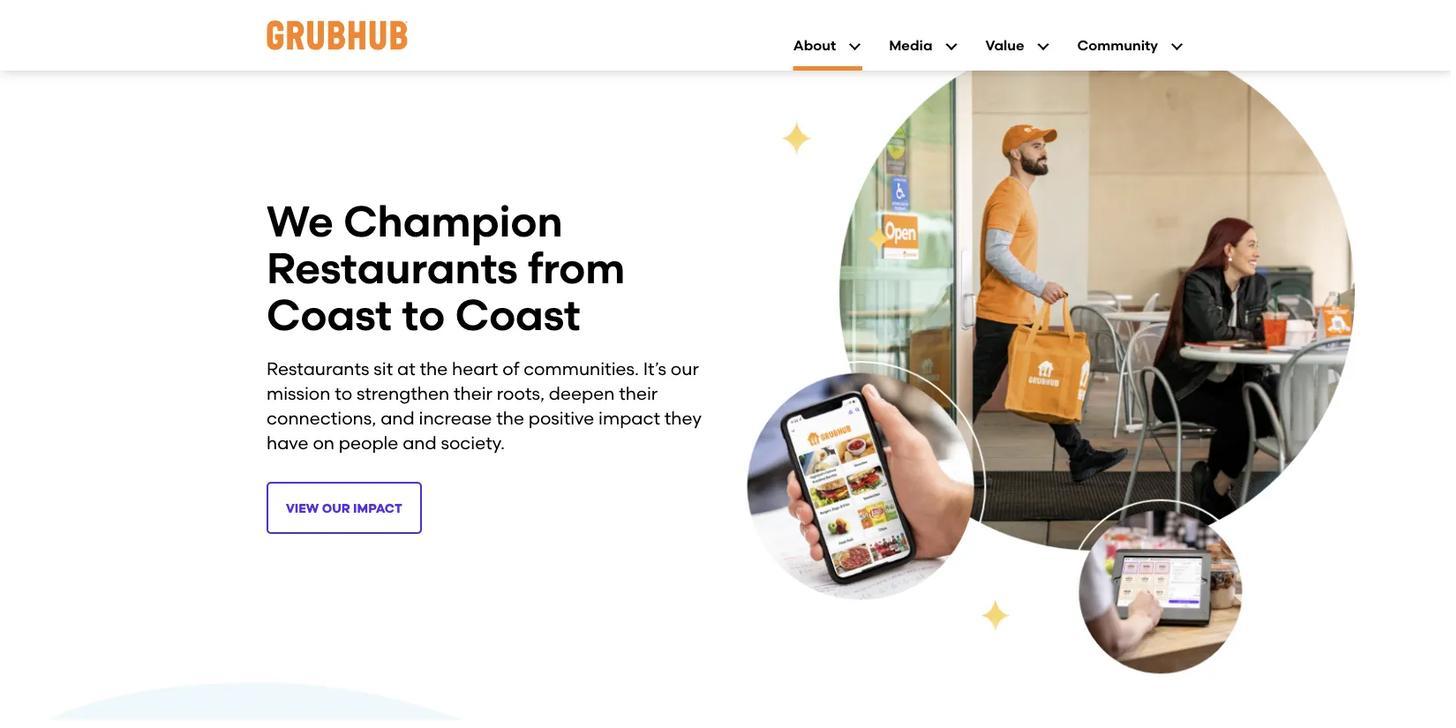 Task type: describe. For each thing, give the bounding box(es) containing it.
0 vertical spatial and
[[381, 408, 415, 429]]

strengthen
[[357, 383, 449, 404]]

our
[[671, 358, 699, 380]]

champion
[[344, 196, 563, 247]]

delivery man image
[[735, 35, 1355, 685]]

impact
[[353, 500, 402, 515]]

1 their from the left
[[454, 383, 493, 404]]

on
[[313, 433, 335, 454]]

we
[[267, 196, 333, 247]]

to inside we champion restaurants from coast to coast
[[402, 290, 445, 341]]

have
[[267, 433, 309, 454]]

at
[[397, 358, 416, 380]]

connections,
[[267, 408, 376, 429]]

heart
[[452, 358, 498, 380]]

2 coast from the left
[[455, 290, 581, 341]]

view our impact
[[286, 500, 402, 515]]

from
[[528, 243, 625, 294]]

2 their from the left
[[619, 383, 658, 404]]

about
[[793, 37, 836, 53]]

media
[[889, 37, 933, 53]]

people
[[339, 433, 398, 454]]

media link
[[889, 37, 959, 71]]

society.
[[441, 433, 505, 454]]

communities.
[[524, 358, 639, 380]]

it's
[[643, 358, 666, 380]]

to inside restaurants sit at the heart of communities. it's our mission to strengthen their roots, deepen their connections, and increase the positive impact they have on people and society.
[[335, 383, 352, 404]]

we champion restaurants from coast to coast
[[267, 196, 625, 341]]

sit
[[374, 358, 393, 380]]

of
[[502, 358, 519, 380]]

community
[[1077, 37, 1158, 53]]

community link
[[1077, 37, 1185, 71]]

they
[[664, 408, 702, 429]]

restaurants inside restaurants sit at the heart of communities. it's our mission to strengthen their roots, deepen their connections, and increase the positive impact they have on people and society.
[[267, 358, 369, 380]]

positive
[[528, 408, 594, 429]]

about link
[[793, 37, 863, 71]]



Task type: vqa. For each thing, say whether or not it's contained in the screenshot.
bottommost "to"
yes



Task type: locate. For each thing, give the bounding box(es) containing it.
1 horizontal spatial to
[[402, 290, 445, 341]]

coast
[[267, 290, 392, 341], [455, 290, 581, 341]]

our
[[322, 500, 350, 515]]

restaurants sit at the heart of communities. it's our mission to strengthen their roots, deepen their connections, and increase the positive impact they have on people and society.
[[267, 358, 702, 454]]

1 horizontal spatial their
[[619, 383, 658, 404]]

value link
[[986, 37, 1051, 71]]

1 horizontal spatial the
[[496, 408, 524, 429]]

increase
[[419, 408, 492, 429]]

1 coast from the left
[[267, 290, 392, 341]]

deepen
[[549, 383, 615, 404]]

0 vertical spatial the
[[420, 358, 448, 380]]

0 horizontal spatial the
[[420, 358, 448, 380]]

the right at at left
[[420, 358, 448, 380]]

to
[[402, 290, 445, 341], [335, 383, 352, 404]]

and down increase
[[403, 433, 437, 454]]

and down the strengthen
[[381, 408, 415, 429]]

their up the impact
[[619, 383, 658, 404]]

0 horizontal spatial coast
[[267, 290, 392, 341]]

coast up the of
[[455, 290, 581, 341]]

view our impact link
[[267, 482, 422, 534]]

0 vertical spatial to
[[402, 290, 445, 341]]

1 vertical spatial to
[[335, 383, 352, 404]]

to up "connections,"
[[335, 383, 352, 404]]

roots,
[[497, 383, 545, 404]]

to up at at left
[[402, 290, 445, 341]]

their down heart
[[454, 383, 493, 404]]

mission
[[267, 383, 331, 404]]

1 vertical spatial restaurants
[[267, 358, 369, 380]]

1 horizontal spatial coast
[[455, 290, 581, 341]]

logo image
[[267, 20, 408, 50]]

restaurants inside we champion restaurants from coast to coast
[[267, 243, 518, 294]]

coast up the sit
[[267, 290, 392, 341]]

2 restaurants from the top
[[267, 358, 369, 380]]

and
[[381, 408, 415, 429], [403, 433, 437, 454]]

their
[[454, 383, 493, 404], [619, 383, 658, 404]]

restaurants
[[267, 243, 518, 294], [267, 358, 369, 380]]

0 horizontal spatial to
[[335, 383, 352, 404]]

1 restaurants from the top
[[267, 243, 518, 294]]

value
[[986, 37, 1024, 53]]

the down roots,
[[496, 408, 524, 429]]

0 horizontal spatial their
[[454, 383, 493, 404]]

1 vertical spatial the
[[496, 408, 524, 429]]

0 vertical spatial restaurants
[[267, 243, 518, 294]]

impact
[[599, 408, 660, 429]]

the
[[420, 358, 448, 380], [496, 408, 524, 429]]

view
[[286, 500, 319, 515]]

1 vertical spatial and
[[403, 433, 437, 454]]



